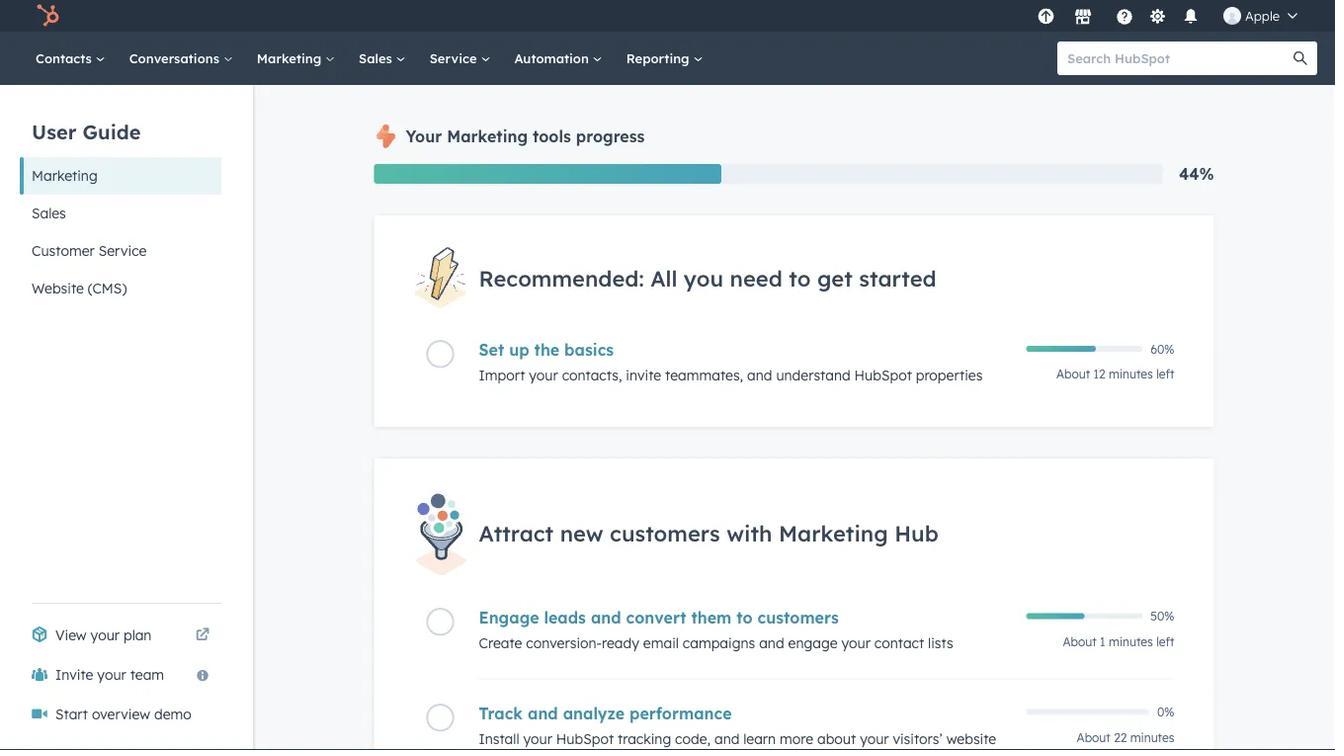 Task type: vqa. For each thing, say whether or not it's contained in the screenshot.
Trebuchet MS
no



Task type: locate. For each thing, give the bounding box(es) containing it.
visitors'
[[893, 730, 943, 747]]

service down sales button
[[99, 242, 147, 259]]

hubspot image
[[36, 4, 59, 28]]

marketing left sales link
[[257, 50, 325, 66]]

marketing inside button
[[32, 167, 98, 184]]

to
[[789, 264, 811, 291], [736, 607, 753, 627]]

convert
[[626, 607, 686, 627]]

1 vertical spatial service
[[99, 242, 147, 259]]

and down set up the basics button
[[747, 367, 772, 384]]

marketing inside 'link'
[[257, 50, 325, 66]]

your
[[406, 126, 442, 146]]

22
[[1114, 730, 1127, 745]]

more
[[780, 730, 813, 747]]

to left get
[[789, 264, 811, 291]]

0 vertical spatial about
[[1056, 367, 1090, 382]]

[object object] complete progress bar for customers
[[1026, 613, 1084, 619]]

[object object] complete progress bar up about 1 minutes left
[[1026, 613, 1084, 619]]

conversion-
[[526, 634, 602, 651]]

marketing link
[[245, 32, 347, 85]]

website
[[32, 280, 84, 297]]

50%
[[1151, 609, 1175, 624]]

learn
[[743, 730, 776, 747]]

track and analyze performance button
[[479, 703, 1014, 723]]

0 vertical spatial customers
[[610, 519, 720, 547]]

sales right marketing 'link' on the top
[[359, 50, 396, 66]]

1 vertical spatial customers
[[757, 607, 839, 627]]

marketplaces image
[[1074, 9, 1092, 27]]

minutes
[[1109, 367, 1153, 382], [1109, 634, 1153, 649], [1130, 730, 1175, 745]]

progress
[[576, 126, 645, 146]]

reporting link
[[614, 32, 715, 85]]

minutes down 0% at the right of the page
[[1130, 730, 1175, 745]]

service right sales link
[[430, 50, 481, 66]]

2 vertical spatial minutes
[[1130, 730, 1175, 745]]

website
[[947, 730, 996, 747]]

2 vertical spatial about
[[1077, 730, 1111, 745]]

minutes for set up the basics
[[1109, 367, 1153, 382]]

conversations link
[[117, 32, 245, 85]]

bob builder image
[[1223, 7, 1241, 25]]

your inside set up the basics import your contacts, invite teammates, and understand hubspot properties
[[529, 367, 558, 384]]

[object object] complete progress bar
[[1026, 346, 1096, 352], [1026, 613, 1084, 619]]

and inside set up the basics import your contacts, invite teammates, and understand hubspot properties
[[747, 367, 772, 384]]

to right them
[[736, 607, 753, 627]]

service inside button
[[99, 242, 147, 259]]

about left '12'
[[1056, 367, 1090, 382]]

service
[[430, 50, 481, 66], [99, 242, 147, 259]]

minutes for track and analyze performance
[[1130, 730, 1175, 745]]

invite your team button
[[20, 655, 221, 695]]

2 left from the top
[[1156, 634, 1175, 649]]

hubspot down analyze
[[556, 730, 614, 747]]

left down 50%
[[1156, 634, 1175, 649]]

about
[[1056, 367, 1090, 382], [1063, 634, 1097, 649], [1077, 730, 1111, 745]]

0 vertical spatial service
[[430, 50, 481, 66]]

minutes right 1
[[1109, 634, 1153, 649]]

customer
[[32, 242, 95, 259]]

1 vertical spatial minutes
[[1109, 634, 1153, 649]]

your
[[529, 367, 558, 384], [91, 627, 120, 644], [842, 634, 871, 651], [97, 666, 126, 683], [523, 730, 552, 747], [860, 730, 889, 747]]

customers up engage
[[757, 607, 839, 627]]

customer service
[[32, 242, 147, 259]]

engage leads and convert them to customers button
[[479, 607, 1014, 627]]

your right engage
[[842, 634, 871, 651]]

1 horizontal spatial sales
[[359, 50, 396, 66]]

ready
[[602, 634, 639, 651]]

you
[[684, 264, 723, 291]]

about left 22
[[1077, 730, 1111, 745]]

sales up 'customer'
[[32, 205, 66, 222]]

marketplaces button
[[1062, 0, 1104, 32]]

marketing down user
[[32, 167, 98, 184]]

(cms)
[[88, 280, 127, 297]]

search button
[[1284, 42, 1317, 75]]

about left 1
[[1063, 634, 1097, 649]]

all
[[650, 264, 677, 291]]

1 horizontal spatial service
[[430, 50, 481, 66]]

minutes right '12'
[[1109, 367, 1153, 382]]

apple
[[1245, 7, 1280, 24]]

help button
[[1108, 0, 1141, 32]]

the
[[534, 340, 560, 360]]

them
[[691, 607, 732, 627]]

0 horizontal spatial service
[[99, 242, 147, 259]]

analyze
[[563, 703, 625, 723]]

set up the basics button
[[479, 340, 1014, 360]]

left
[[1156, 367, 1175, 382], [1156, 634, 1175, 649]]

settings link
[[1145, 5, 1170, 26]]

tools
[[533, 126, 571, 146]]

1 [object object] complete progress bar from the top
[[1026, 346, 1096, 352]]

1 vertical spatial hubspot
[[556, 730, 614, 747]]

sales inside button
[[32, 205, 66, 222]]

about 1 minutes left
[[1063, 634, 1175, 649]]

marketing button
[[20, 157, 221, 195]]

track
[[479, 703, 523, 723]]

set
[[479, 340, 504, 360]]

lists
[[928, 634, 953, 651]]

2 [object object] complete progress bar from the top
[[1026, 613, 1084, 619]]

customers right new
[[610, 519, 720, 547]]

engage
[[479, 607, 539, 627]]

your right install
[[523, 730, 552, 747]]

1 left from the top
[[1156, 367, 1175, 382]]

your inside button
[[97, 666, 126, 683]]

marketing
[[257, 50, 325, 66], [447, 126, 528, 146], [32, 167, 98, 184], [779, 519, 888, 547]]

contact
[[874, 634, 924, 651]]

conversations
[[129, 50, 223, 66]]

1
[[1100, 634, 1105, 649]]

notifications image
[[1182, 9, 1200, 27]]

1 vertical spatial [object object] complete progress bar
[[1026, 613, 1084, 619]]

website (cms) button
[[20, 270, 221, 307]]

left down 60%
[[1156, 367, 1175, 382]]

user guide
[[32, 119, 141, 144]]

view
[[55, 627, 87, 644]]

0 horizontal spatial to
[[736, 607, 753, 627]]

email
[[643, 634, 679, 651]]

with
[[727, 519, 772, 547]]

hubspot
[[854, 367, 912, 384], [556, 730, 614, 747]]

hubspot inside set up the basics import your contacts, invite teammates, and understand hubspot properties
[[854, 367, 912, 384]]

about 22 minutes
[[1077, 730, 1175, 745]]

[object object] complete progress bar up '12'
[[1026, 346, 1096, 352]]

0 horizontal spatial sales
[[32, 205, 66, 222]]

0 vertical spatial minutes
[[1109, 367, 1153, 382]]

create
[[479, 634, 522, 651]]

12
[[1094, 367, 1105, 382]]

0 vertical spatial left
[[1156, 367, 1175, 382]]

about for track and analyze performance
[[1077, 730, 1111, 745]]

1 horizontal spatial customers
[[757, 607, 839, 627]]

0 vertical spatial hubspot
[[854, 367, 912, 384]]

0 horizontal spatial hubspot
[[556, 730, 614, 747]]

and down 'engage leads and convert them to customers' button
[[759, 634, 784, 651]]

and
[[747, 367, 772, 384], [591, 607, 621, 627], [759, 634, 784, 651], [528, 703, 558, 723], [714, 730, 740, 747]]

invite
[[55, 666, 93, 683]]

plan
[[123, 627, 152, 644]]

marketing right your
[[447, 126, 528, 146]]

0 vertical spatial to
[[789, 264, 811, 291]]

customers
[[610, 519, 720, 547], [757, 607, 839, 627]]

your left team
[[97, 666, 126, 683]]

1 vertical spatial left
[[1156, 634, 1175, 649]]

1 horizontal spatial hubspot
[[854, 367, 912, 384]]

1 vertical spatial about
[[1063, 634, 1097, 649]]

1 vertical spatial sales
[[32, 205, 66, 222]]

hubspot left the properties
[[854, 367, 912, 384]]

about for engage leads and convert them to customers
[[1063, 634, 1097, 649]]

1 horizontal spatial to
[[789, 264, 811, 291]]

your down the
[[529, 367, 558, 384]]

customers inside the engage leads and convert them to customers create conversion-ready email campaigns and engage your contact lists
[[757, 607, 839, 627]]

0 vertical spatial [object object] complete progress bar
[[1026, 346, 1096, 352]]

1 vertical spatial to
[[736, 607, 753, 627]]

import
[[479, 367, 525, 384]]



Task type: describe. For each thing, give the bounding box(es) containing it.
track and analyze performance install your hubspot tracking code, and learn more about your visitors' website
[[479, 703, 996, 750]]

invite
[[626, 367, 661, 384]]

help image
[[1116, 9, 1133, 27]]

left for contacts,
[[1156, 367, 1175, 382]]

hub
[[894, 519, 939, 547]]

hubspot link
[[24, 4, 74, 28]]

website (cms)
[[32, 280, 127, 297]]

automation link
[[502, 32, 614, 85]]

0 horizontal spatial customers
[[610, 519, 720, 547]]

automation
[[514, 50, 593, 66]]

contacts
[[36, 50, 96, 66]]

engage
[[788, 634, 838, 651]]

start
[[55, 706, 88, 723]]

link opens in a new window image
[[196, 624, 210, 647]]

sales button
[[20, 195, 221, 232]]

start overview demo
[[55, 706, 191, 723]]

view your plan
[[55, 627, 152, 644]]

understand
[[776, 367, 851, 384]]

view your plan link
[[20, 616, 221, 655]]

your marketing tools progress progress bar
[[374, 164, 721, 184]]

overview
[[92, 706, 150, 723]]

recommended: all you need to get started
[[479, 264, 937, 291]]

contacts,
[[562, 367, 622, 384]]

about for set up the basics
[[1056, 367, 1090, 382]]

contacts link
[[24, 32, 117, 85]]

basics
[[564, 340, 614, 360]]

0%
[[1157, 705, 1175, 719]]

marketing left hub
[[779, 519, 888, 547]]

invite your team
[[55, 666, 164, 683]]

minutes for engage leads and convert them to customers
[[1109, 634, 1153, 649]]

campaigns
[[683, 634, 755, 651]]

user
[[32, 119, 77, 144]]

upgrade image
[[1037, 8, 1055, 26]]

to inside the engage leads and convert them to customers create conversion-ready email campaigns and engage your contact lists
[[736, 607, 753, 627]]

about 12 minutes left
[[1056, 367, 1175, 382]]

attract new customers with marketing hub
[[479, 519, 939, 547]]

your inside the engage leads and convert them to customers create conversion-ready email campaigns and engage your contact lists
[[842, 634, 871, 651]]

teammates,
[[665, 367, 743, 384]]

apple button
[[1212, 0, 1309, 32]]

search image
[[1294, 51, 1307, 65]]

apple menu
[[1032, 0, 1311, 32]]

settings image
[[1149, 8, 1167, 26]]

notifications button
[[1174, 0, 1208, 32]]

about
[[817, 730, 856, 747]]

engage leads and convert them to customers create conversion-ready email campaigns and engage your contact lists
[[479, 607, 953, 651]]

your right about
[[860, 730, 889, 747]]

60%
[[1150, 342, 1175, 356]]

set up the basics import your contacts, invite teammates, and understand hubspot properties
[[479, 340, 983, 384]]

leads
[[544, 607, 586, 627]]

left for customers
[[1156, 634, 1175, 649]]

customer service button
[[20, 232, 221, 270]]

need
[[730, 264, 782, 291]]

and right track
[[528, 703, 558, 723]]

start overview demo link
[[20, 695, 221, 734]]

properties
[[916, 367, 983, 384]]

Search HubSpot search field
[[1057, 42, 1300, 75]]

hubspot inside the "track and analyze performance install your hubspot tracking code, and learn more about your visitors' website"
[[556, 730, 614, 747]]

user guide views element
[[20, 85, 221, 307]]

started
[[859, 264, 937, 291]]

and down track and analyze performance button
[[714, 730, 740, 747]]

link opens in a new window image
[[196, 629, 210, 642]]

install
[[479, 730, 519, 747]]

and up ready
[[591, 607, 621, 627]]

new
[[560, 519, 603, 547]]

recommended:
[[479, 264, 644, 291]]

sales link
[[347, 32, 418, 85]]

demo
[[154, 706, 191, 723]]

up
[[509, 340, 529, 360]]

reporting
[[626, 50, 693, 66]]

[object object] complete progress bar for contacts,
[[1026, 346, 1096, 352]]

performance
[[630, 703, 732, 723]]

service link
[[418, 32, 502, 85]]

upgrade link
[[1034, 5, 1058, 26]]

tracking
[[618, 730, 671, 747]]

code,
[[675, 730, 711, 747]]

44%
[[1179, 164, 1214, 184]]

team
[[130, 666, 164, 683]]

0 vertical spatial sales
[[359, 50, 396, 66]]

attract
[[479, 519, 554, 547]]

get
[[817, 264, 853, 291]]

your left plan
[[91, 627, 120, 644]]

guide
[[83, 119, 141, 144]]



